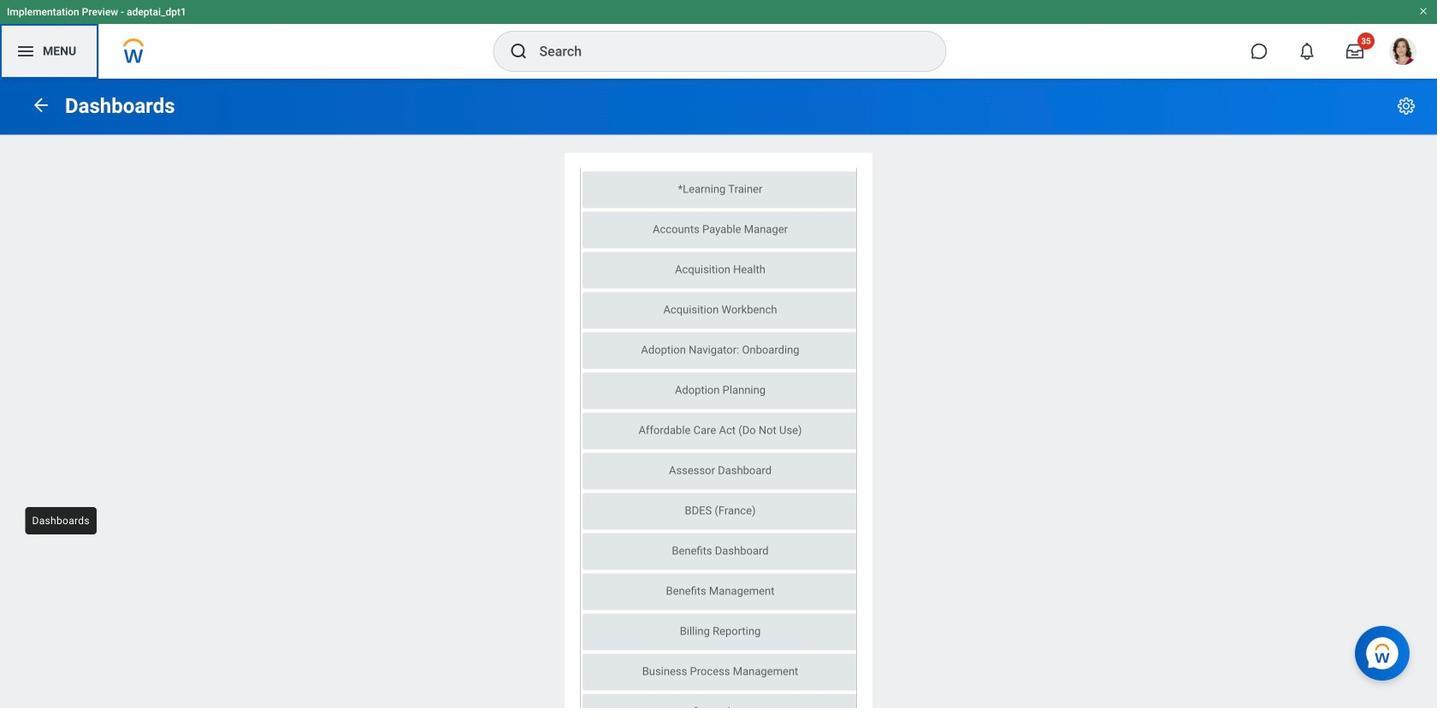 Task type: locate. For each thing, give the bounding box(es) containing it.
profile logan mcneil image
[[1389, 38, 1417, 68]]

banner
[[0, 0, 1437, 79]]

previous page image
[[31, 95, 51, 115]]

search image
[[509, 41, 529, 62]]

inbox large image
[[1346, 43, 1364, 60]]

configure image
[[1396, 96, 1417, 116]]

main content
[[0, 79, 1437, 708]]



Task type: vqa. For each thing, say whether or not it's contained in the screenshot.
Profile Logan McNeil icon
yes



Task type: describe. For each thing, give the bounding box(es) containing it.
notifications large image
[[1299, 43, 1316, 60]]

close environment banner image
[[1418, 6, 1429, 16]]

justify image
[[15, 41, 36, 62]]

Search Workday  search field
[[539, 33, 911, 70]]



